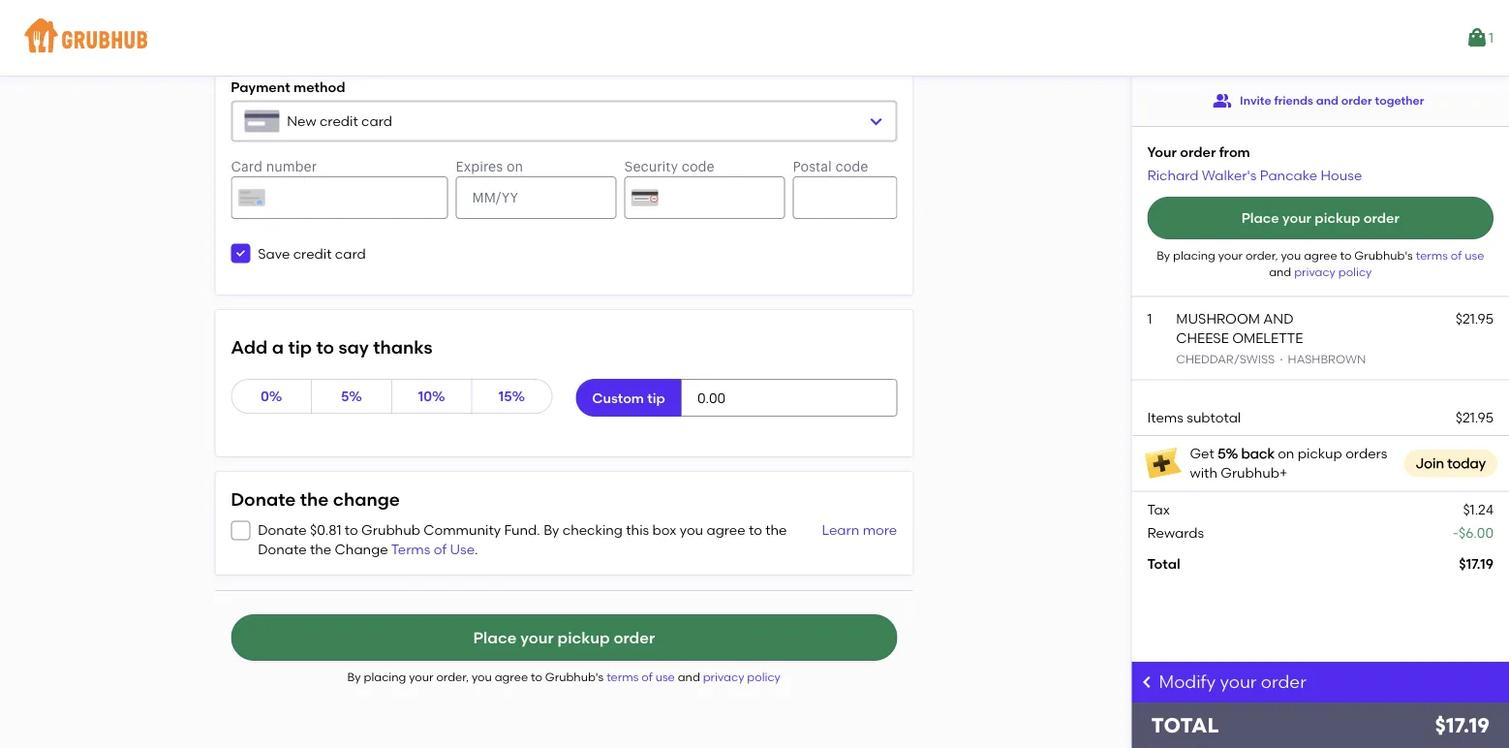 Task type: vqa. For each thing, say whether or not it's contained in the screenshot.
leftmost 'policy'
yes



Task type: describe. For each thing, give the bounding box(es) containing it.
walker's
[[1202, 167, 1257, 183]]

credit for save
[[293, 246, 332, 262]]

agree for privacy policy link related to bottommost terms of use link
[[495, 670, 528, 684]]

by placing your order, you agree to grubhub's terms of use and privacy policy for terms of use link to the top
[[1157, 248, 1485, 279]]

rewards
[[1148, 525, 1205, 541]]

and for the place your pickup order button associated with terms of use link to the top
[[1270, 265, 1292, 279]]

community
[[424, 522, 501, 538]]

0%
[[261, 389, 282, 405]]

1 vertical spatial terms of use link
[[607, 670, 678, 684]]

0 horizontal spatial 1
[[1148, 310, 1153, 327]]

more
[[863, 522, 898, 538]]

agree for privacy policy link related to terms of use link to the top
[[1304, 248, 1338, 262]]

subtotal
[[1187, 409, 1242, 425]]

subscription badge image
[[1144, 444, 1183, 483]]

terms of use .
[[391, 541, 478, 558]]

main navigation navigation
[[0, 0, 1510, 76]]

0 horizontal spatial svg image
[[235, 248, 246, 260]]

payment
[[231, 79, 290, 96]]

a
[[272, 337, 284, 359]]

1 vertical spatial 5%
[[1218, 445, 1239, 462]]

5% button
[[311, 380, 392, 414]]

.
[[475, 541, 478, 558]]

mushroom and cheese omelette
[[1177, 310, 1304, 346]]

0 vertical spatial policy
[[1339, 265, 1372, 279]]

0 vertical spatial svg image
[[868, 114, 884, 130]]

cheddar/swiss
[[1177, 352, 1276, 366]]

and inside button
[[1317, 93, 1339, 107]]

payment method
[[231, 79, 345, 96]]

0 vertical spatial total
[[1148, 555, 1181, 572]]

card for save credit card
[[335, 246, 366, 262]]

items
[[1148, 409, 1184, 425]]

-$6.00
[[1454, 525, 1494, 541]]

1 vertical spatial privacy
[[703, 670, 745, 684]]

save credit card
[[258, 246, 366, 262]]

get 5% back
[[1190, 445, 1275, 462]]

1 $21.95 from the top
[[1456, 310, 1494, 327]]

1 vertical spatial policy
[[747, 670, 781, 684]]

1 vertical spatial total
[[1152, 713, 1220, 738]]

change
[[335, 541, 388, 558]]

10%
[[418, 389, 445, 405]]

terms
[[391, 541, 431, 558]]

15%
[[499, 389, 525, 405]]

placing for bottommost terms of use link
[[364, 670, 406, 684]]

from
[[1220, 143, 1251, 160]]

together
[[1376, 93, 1425, 107]]

items subtotal
[[1148, 409, 1242, 425]]

mushroom
[[1177, 310, 1261, 327]]

$6.00
[[1459, 525, 1494, 541]]

terms of use link
[[391, 541, 475, 558]]

your inside by placing your order, you agree to grubhub's terms of use and privacy policy
[[1219, 248, 1243, 262]]

by for privacy policy link related to terms of use link to the top
[[1157, 248, 1171, 262]]

friends
[[1275, 93, 1314, 107]]

to inside the by checking this box you agree to the donate the change
[[749, 522, 763, 538]]

order inside your order from richard walker's pancake house
[[1180, 143, 1216, 160]]

get
[[1190, 445, 1215, 462]]

$1.24
[[1464, 501, 1494, 517]]

cheese
[[1177, 330, 1230, 346]]

by placing your order, you agree to grubhub's terms of use and privacy policy for bottommost terms of use link
[[348, 670, 781, 684]]

this
[[626, 522, 649, 538]]

fund.
[[504, 522, 540, 538]]

house
[[1321, 167, 1363, 183]]

1 horizontal spatial privacy
[[1295, 265, 1336, 279]]

method
[[294, 79, 345, 96]]

pancake
[[1260, 167, 1318, 183]]

place your pickup order button for terms of use link to the top
[[1148, 197, 1494, 239]]

order, for terms of use link to the top
[[1246, 248, 1279, 262]]

modify your order
[[1159, 671, 1307, 692]]

custom
[[592, 390, 644, 407]]

agree inside the by checking this box you agree to the donate the change
[[707, 522, 746, 538]]

learn
[[822, 522, 860, 538]]

custom tip button
[[576, 380, 682, 417]]

by inside the by checking this box you agree to the donate the change
[[544, 522, 560, 538]]

donate inside the by checking this box you agree to the donate the change
[[258, 541, 307, 558]]

2 $21.95 from the top
[[1456, 409, 1494, 425]]

add a tip to say thanks
[[231, 337, 433, 359]]

1 vertical spatial use
[[656, 670, 675, 684]]

learn more
[[822, 522, 898, 538]]

0 vertical spatial terms of use link
[[1416, 248, 1485, 262]]

0 vertical spatial of
[[1451, 248, 1463, 262]]

∙
[[1278, 352, 1286, 366]]

-
[[1454, 525, 1459, 541]]

1 inside button
[[1489, 29, 1494, 46]]

back
[[1242, 445, 1275, 462]]

thanks
[[373, 337, 433, 359]]

tip inside 'button'
[[648, 390, 666, 407]]

terms for terms of use link to the top
[[1416, 248, 1449, 262]]

2 vertical spatial the
[[310, 541, 332, 558]]

change
[[333, 490, 400, 511]]

place for bottommost terms of use link
[[473, 628, 517, 647]]

new
[[287, 113, 317, 130]]

new credit card
[[287, 113, 392, 130]]

by for privacy policy link related to bottommost terms of use link
[[348, 670, 361, 684]]

with
[[1190, 465, 1218, 481]]

invite
[[1240, 93, 1272, 107]]

pickup inside on pickup orders with grubhub+
[[1298, 445, 1343, 462]]



Task type: locate. For each thing, give the bounding box(es) containing it.
place your pickup order for terms of use link to the top
[[1242, 210, 1400, 226]]

card right new on the top left of page
[[362, 113, 392, 130]]

1 horizontal spatial tip
[[648, 390, 666, 407]]

agree inside by placing your order, you agree to grubhub's terms of use and privacy policy
[[1304, 248, 1338, 262]]

1 vertical spatial order,
[[436, 670, 469, 684]]

1 vertical spatial svg image
[[235, 248, 246, 260]]

use
[[1465, 248, 1485, 262], [656, 670, 675, 684]]

you inside by placing your order, you agree to grubhub's terms of use and privacy policy
[[1281, 248, 1302, 262]]

0 horizontal spatial terms
[[607, 670, 639, 684]]

Amount text field
[[681, 380, 898, 417]]

0 vertical spatial 1
[[1489, 29, 1494, 46]]

2 horizontal spatial by
[[1157, 248, 1171, 262]]

invite friends and order together
[[1240, 93, 1425, 107]]

0 horizontal spatial placing
[[364, 670, 406, 684]]

0 vertical spatial you
[[1281, 248, 1302, 262]]

1 horizontal spatial place your pickup order
[[1242, 210, 1400, 226]]

0 horizontal spatial 5%
[[341, 389, 362, 405]]

2 vertical spatial donate
[[258, 541, 307, 558]]

0 vertical spatial placing
[[1174, 248, 1216, 262]]

grubhub's
[[1355, 248, 1414, 262], [545, 670, 604, 684]]

place your pickup order button
[[1148, 197, 1494, 239], [231, 615, 898, 661]]

and
[[1264, 310, 1294, 327]]

2 vertical spatial you
[[472, 670, 492, 684]]

placing for terms of use link to the top
[[1174, 248, 1216, 262]]

0 horizontal spatial tip
[[288, 337, 312, 359]]

0% button
[[231, 380, 312, 414]]

0 vertical spatial place your pickup order
[[1242, 210, 1400, 226]]

1 vertical spatial the
[[766, 522, 787, 538]]

the down '$0.81'
[[310, 541, 332, 558]]

card
[[362, 113, 392, 130], [335, 246, 366, 262]]

0 vertical spatial $21.95
[[1456, 310, 1494, 327]]

place your pickup order for bottommost terms of use link
[[473, 628, 655, 647]]

0 horizontal spatial by
[[348, 670, 361, 684]]

your
[[1283, 210, 1312, 226], [1219, 248, 1243, 262], [521, 628, 554, 647], [409, 670, 434, 684], [1221, 671, 1257, 692]]

place
[[1242, 210, 1280, 226], [473, 628, 517, 647]]

credit right new on the top left of page
[[320, 113, 358, 130]]

checking
[[563, 522, 623, 538]]

order
[[1342, 93, 1373, 107], [1180, 143, 1216, 160], [1364, 210, 1400, 226], [614, 628, 655, 647], [1261, 671, 1307, 692]]

total down rewards
[[1148, 555, 1181, 572]]

credit
[[320, 113, 358, 130], [293, 246, 332, 262]]

1 horizontal spatial svg image
[[868, 114, 884, 130]]

you for privacy policy link related to bottommost terms of use link
[[472, 670, 492, 684]]

5%
[[341, 389, 362, 405], [1218, 445, 1239, 462]]

place down .
[[473, 628, 517, 647]]

1 vertical spatial you
[[680, 522, 704, 538]]

the
[[300, 490, 329, 511], [766, 522, 787, 538], [310, 541, 332, 558]]

2 horizontal spatial svg image
[[1140, 674, 1156, 690]]

0 horizontal spatial policy
[[747, 670, 781, 684]]

1 button
[[1466, 20, 1494, 55]]

1 vertical spatial place your pickup order button
[[231, 615, 898, 661]]

0 horizontal spatial agree
[[495, 670, 528, 684]]

0 vertical spatial $17.19
[[1460, 555, 1494, 572]]

1 horizontal spatial agree
[[707, 522, 746, 538]]

2 horizontal spatial agree
[[1304, 248, 1338, 262]]

10% button
[[391, 380, 472, 414]]

0 horizontal spatial use
[[656, 670, 675, 684]]

box
[[653, 522, 677, 538]]

tip right a
[[288, 337, 312, 359]]

2 vertical spatial agree
[[495, 670, 528, 684]]

0 vertical spatial terms
[[1416, 248, 1449, 262]]

1 vertical spatial placing
[[364, 670, 406, 684]]

1 horizontal spatial place
[[1242, 210, 1280, 226]]

0 vertical spatial place your pickup order button
[[1148, 197, 1494, 239]]

the up '$0.81'
[[300, 490, 329, 511]]

by
[[1157, 248, 1171, 262], [544, 522, 560, 538], [348, 670, 361, 684]]

total
[[1148, 555, 1181, 572], [1152, 713, 1220, 738]]

donate
[[231, 490, 296, 511], [258, 522, 307, 538], [258, 541, 307, 558]]

1 vertical spatial place
[[473, 628, 517, 647]]

pickup for privacy policy link related to terms of use link to the top
[[1315, 210, 1361, 226]]

policy
[[1339, 265, 1372, 279], [747, 670, 781, 684]]

1 horizontal spatial terms of use link
[[1416, 248, 1485, 262]]

by checking this box you agree to the donate the change
[[258, 522, 787, 558]]

grubhub's for terms of use link to the top
[[1355, 248, 1414, 262]]

0 horizontal spatial by placing your order, you agree to grubhub's terms of use and privacy policy
[[348, 670, 781, 684]]

1 horizontal spatial by placing your order, you agree to grubhub's terms of use and privacy policy
[[1157, 248, 1485, 279]]

terms for bottommost terms of use link
[[607, 670, 639, 684]]

your order from richard walker's pancake house
[[1148, 143, 1363, 183]]

tip
[[288, 337, 312, 359], [648, 390, 666, 407]]

grubhub's for bottommost terms of use link
[[545, 670, 604, 684]]

order, for bottommost terms of use link
[[436, 670, 469, 684]]

place your pickup order button for bottommost terms of use link
[[231, 615, 898, 661]]

0 horizontal spatial and
[[678, 670, 700, 684]]

$0.81
[[310, 522, 342, 538]]

0 vertical spatial credit
[[320, 113, 358, 130]]

5% down 'say'
[[341, 389, 362, 405]]

privacy
[[1295, 265, 1336, 279], [703, 670, 745, 684]]

1 vertical spatial tip
[[648, 390, 666, 407]]

grubhub+
[[1221, 465, 1288, 481]]

people icon image
[[1213, 91, 1233, 110]]

your
[[1148, 143, 1177, 160]]

pickup for privacy policy link related to bottommost terms of use link
[[558, 628, 610, 647]]

and for bottommost terms of use link's the place your pickup order button
[[678, 670, 700, 684]]

the left learn
[[766, 522, 787, 538]]

today
[[1448, 455, 1486, 471]]

0 vertical spatial the
[[300, 490, 329, 511]]

$21.95
[[1456, 310, 1494, 327], [1456, 409, 1494, 425]]

1 vertical spatial 1
[[1148, 310, 1153, 327]]

credit right "save"
[[293, 246, 332, 262]]

2 vertical spatial svg image
[[1140, 674, 1156, 690]]

agree
[[1304, 248, 1338, 262], [707, 522, 746, 538], [495, 670, 528, 684]]

invite friends and order together button
[[1213, 83, 1425, 118]]

1 vertical spatial $17.19
[[1436, 713, 1490, 738]]

order,
[[1246, 248, 1279, 262], [436, 670, 469, 684]]

richard
[[1148, 167, 1199, 183]]

0 vertical spatial agree
[[1304, 248, 1338, 262]]

1 horizontal spatial by
[[544, 522, 560, 538]]

5% inside button
[[341, 389, 362, 405]]

place for terms of use link to the top
[[1242, 210, 1280, 226]]

add
[[231, 337, 268, 359]]

15% button
[[471, 380, 553, 414]]

1 vertical spatial of
[[434, 541, 447, 558]]

join today
[[1416, 455, 1486, 471]]

svg image
[[868, 114, 884, 130], [235, 248, 246, 260], [1140, 674, 1156, 690]]

2 vertical spatial by
[[348, 670, 361, 684]]

2 horizontal spatial and
[[1317, 93, 1339, 107]]

1 horizontal spatial grubhub's
[[1355, 248, 1414, 262]]

total down modify
[[1152, 713, 1220, 738]]

1 horizontal spatial you
[[680, 522, 704, 538]]

2 vertical spatial pickup
[[558, 628, 610, 647]]

custom tip
[[592, 390, 666, 407]]

order inside button
[[1342, 93, 1373, 107]]

2 vertical spatial of
[[642, 670, 653, 684]]

5% right get
[[1218, 445, 1239, 462]]

and
[[1317, 93, 1339, 107], [1270, 265, 1292, 279], [678, 670, 700, 684]]

1 vertical spatial credit
[[293, 246, 332, 262]]

1 vertical spatial $21.95
[[1456, 409, 1494, 425]]

0 horizontal spatial place
[[473, 628, 517, 647]]

donate for donate $0.81 to grubhub community fund.
[[258, 522, 307, 538]]

card for new credit card
[[362, 113, 392, 130]]

join
[[1416, 455, 1445, 471]]

2 horizontal spatial you
[[1281, 248, 1302, 262]]

richard walker's pancake house link
[[1148, 167, 1363, 183]]

card right "save"
[[335, 246, 366, 262]]

you inside the by checking this box you agree to the donate the change
[[680, 522, 704, 538]]

0 vertical spatial privacy policy link
[[1295, 265, 1372, 279]]

1 vertical spatial privacy policy link
[[703, 670, 781, 684]]

1 horizontal spatial order,
[[1246, 248, 1279, 262]]

1 vertical spatial card
[[335, 246, 366, 262]]

1 vertical spatial by placing your order, you agree to grubhub's terms of use and privacy policy
[[348, 670, 781, 684]]

1 horizontal spatial 5%
[[1218, 445, 1239, 462]]

on
[[1278, 445, 1295, 462]]

1 vertical spatial grubhub's
[[545, 670, 604, 684]]

0 horizontal spatial order,
[[436, 670, 469, 684]]

1 horizontal spatial placing
[[1174, 248, 1216, 262]]

learn more link
[[817, 520, 898, 560]]

terms of use link
[[1416, 248, 1485, 262], [607, 670, 678, 684]]

0 vertical spatial donate
[[231, 490, 296, 511]]

1 horizontal spatial terms
[[1416, 248, 1449, 262]]

donate $0.81 to grubhub community fund.
[[258, 522, 544, 538]]

1 vertical spatial terms
[[607, 670, 639, 684]]

tip right custom
[[648, 390, 666, 407]]

you for privacy policy link related to terms of use link to the top
[[1281, 248, 1302, 262]]

say
[[339, 337, 369, 359]]

0 vertical spatial and
[[1317, 93, 1339, 107]]

1 horizontal spatial use
[[1465, 248, 1485, 262]]

0 vertical spatial 5%
[[341, 389, 362, 405]]

privacy policy link for terms of use link to the top
[[1295, 265, 1372, 279]]

on pickup orders with grubhub+
[[1190, 445, 1388, 481]]

save
[[258, 246, 290, 262]]

omelette
[[1233, 330, 1304, 346]]

credit for new
[[320, 113, 358, 130]]

of
[[1451, 248, 1463, 262], [434, 541, 447, 558], [642, 670, 653, 684]]

0 vertical spatial use
[[1465, 248, 1485, 262]]

tax
[[1148, 501, 1170, 517]]

use
[[450, 541, 475, 558]]

0 horizontal spatial place your pickup order button
[[231, 615, 898, 661]]

you
[[1281, 248, 1302, 262], [680, 522, 704, 538], [472, 670, 492, 684]]

1 horizontal spatial place your pickup order button
[[1148, 197, 1494, 239]]

0 vertical spatial pickup
[[1315, 210, 1361, 226]]

1 vertical spatial and
[[1270, 265, 1292, 279]]

2 vertical spatial and
[[678, 670, 700, 684]]

hashbrown
[[1288, 352, 1367, 366]]

1 horizontal spatial 1
[[1489, 29, 1494, 46]]

$17.19
[[1460, 555, 1494, 572], [1436, 713, 1490, 738]]

0 vertical spatial by placing your order, you agree to grubhub's terms of use and privacy policy
[[1157, 248, 1485, 279]]

cheddar/swiss ∙ hashbrown
[[1177, 352, 1367, 366]]

0 vertical spatial card
[[362, 113, 392, 130]]

donate the change
[[231, 490, 400, 511]]

modify
[[1159, 671, 1216, 692]]

0 horizontal spatial place your pickup order
[[473, 628, 655, 647]]

donate for donate the change
[[231, 490, 296, 511]]

0 horizontal spatial privacy policy link
[[703, 670, 781, 684]]

place down richard walker's pancake house link at right top
[[1242, 210, 1280, 226]]

privacy policy link for bottommost terms of use link
[[703, 670, 781, 684]]

0 vertical spatial privacy
[[1295, 265, 1336, 279]]

by placing your order, you agree to grubhub's terms of use and privacy policy
[[1157, 248, 1485, 279], [348, 670, 781, 684]]

grubhub
[[362, 522, 420, 538]]

0 vertical spatial order,
[[1246, 248, 1279, 262]]

0 vertical spatial tip
[[288, 337, 312, 359]]

and inside by placing your order, you agree to grubhub's terms of use and privacy policy
[[1270, 265, 1292, 279]]

orders
[[1346, 445, 1388, 462]]

0 vertical spatial by
[[1157, 248, 1171, 262]]

terms
[[1416, 248, 1449, 262], [607, 670, 639, 684]]



